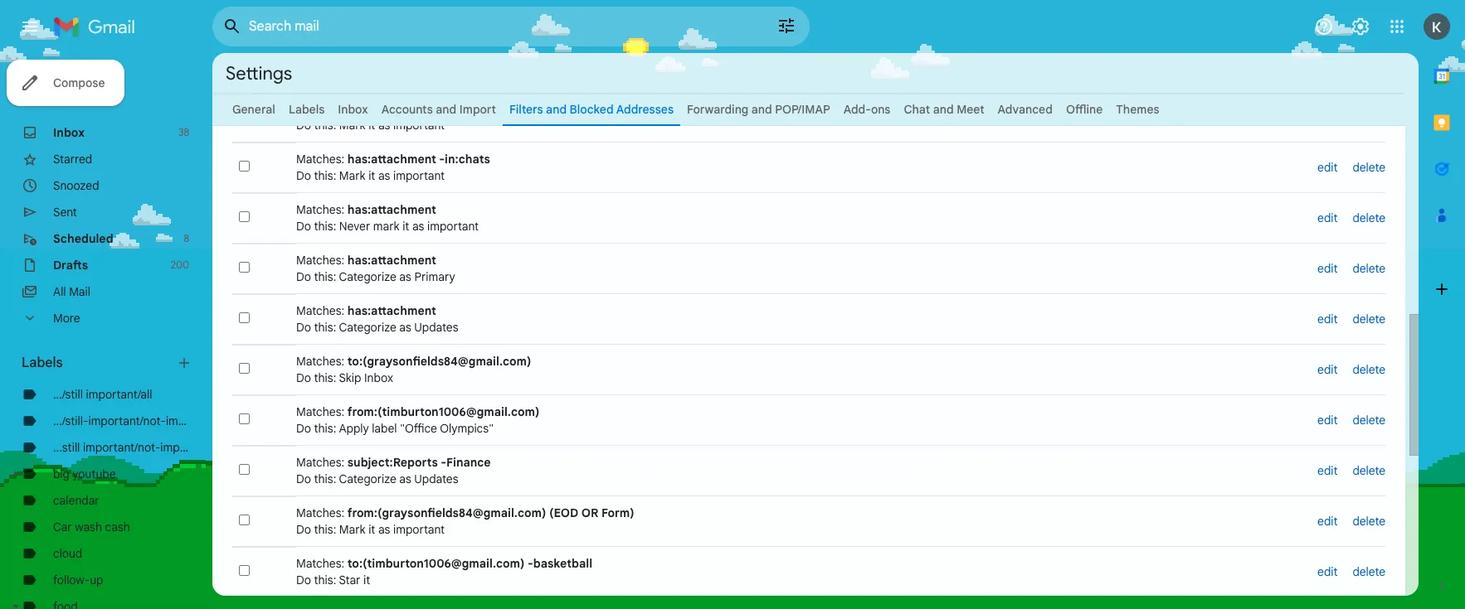 Task type: describe. For each thing, give the bounding box(es) containing it.
big youtube
[[53, 467, 116, 482]]

follow-up link
[[53, 573, 103, 588]]

settings image
[[1351, 17, 1371, 37]]

.../still-important/not-important link
[[53, 414, 217, 429]]

edit link for matches: subject:reports -finance do this: categorize as updates
[[1318, 464, 1338, 479]]

categorize for primary
[[339, 270, 396, 285]]

matches: for matches: from:(timburton1006@gmail.com) do this: apply label "office olympics"
[[296, 405, 344, 420]]

sent
[[53, 205, 77, 220]]

2 list item from the top
[[232, 142, 1386, 193]]

important/not- for .../still-
[[88, 414, 166, 429]]

do inside matches: has:attachment -in:chats do this: mark it as important
[[296, 168, 311, 183]]

all mail link
[[53, 285, 90, 300]]

matches: for matches: to:(graysonfields84@gmail.com) do this: skip inbox
[[296, 354, 344, 369]]

form)
[[601, 506, 635, 521]]

accounts and import
[[381, 102, 496, 117]]

important/not- for ...still
[[83, 441, 160, 456]]

scheduled link
[[53, 232, 113, 246]]

never
[[339, 219, 370, 234]]

9 list item from the top
[[232, 497, 1386, 547]]

addresses
[[616, 102, 674, 117]]

filters
[[509, 102, 543, 117]]

and for filters
[[546, 102, 567, 117]]

delete link for matches: to:(timburton1006@gmail.com) -basketball do this: star it
[[1353, 565, 1386, 580]]

edit for matches: has:attachment do this: categorize as updates
[[1318, 312, 1338, 327]]

do inside matches: from:(graysonfields84@gmail.com) (eod or form) do this: mark it as important
[[296, 523, 311, 538]]

to:(graysonfields84@gmail.com)
[[347, 354, 531, 369]]

add-ons
[[844, 102, 891, 117]]

big
[[53, 467, 69, 482]]

do inside matches: from:(timburton1006@gmail.com) do this: apply label "office olympics"
[[296, 422, 311, 436]]

200
[[171, 259, 189, 271]]

do inside matches: has:attachment do this: categorize as primary
[[296, 270, 311, 285]]

38
[[178, 126, 189, 139]]

as inside matches: has:attachment do this: categorize as updates
[[399, 320, 411, 335]]

from:(timburton1006@gmail.com)
[[347, 405, 540, 420]]

skip
[[339, 371, 361, 386]]

edit link for matches: to:(timburton1006@gmail.com) -basketball do this: star it
[[1318, 565, 1338, 580]]

snoozed
[[53, 178, 99, 193]]

as inside matches: from:(graysonfields84@gmail.com) (eod or form) do this: mark it as important
[[378, 523, 390, 538]]

add-ons link
[[844, 102, 891, 117]]

it inside matches: has:attachment do this: never mark it as important
[[403, 219, 409, 234]]

it inside matches: from:(graysonfields84@gmail.com) (eod or form) do this: mark it as important
[[369, 523, 375, 538]]

.../still-
[[53, 414, 88, 429]]

and for accounts
[[436, 102, 457, 117]]

in:chats
[[445, 152, 490, 167]]

- for basketball
[[528, 557, 533, 572]]

edit for matches: from:(timburton1006@gmail.com) do this: apply label "office olympics"
[[1318, 413, 1338, 428]]

important/all
[[86, 388, 152, 402]]

edit for matches: has:attachment do this: categorize as primary
[[1318, 261, 1338, 276]]

more
[[53, 311, 80, 326]]

olympics"
[[440, 422, 494, 436]]

matches: for matches: subject:reports -finance do this: categorize as updates
[[296, 456, 344, 470]]

it inside matches: has:attachment -in:chats do this: mark it as important
[[369, 168, 375, 183]]

- for in:chats
[[439, 152, 445, 167]]

offline
[[1066, 102, 1103, 117]]

general link
[[232, 102, 275, 117]]

settings
[[226, 62, 292, 84]]

delete for matches: has:attachment do this: categorize as primary
[[1353, 261, 1386, 276]]

add-
[[844, 102, 871, 117]]

delete link for matches: subject:reports -finance do this: categorize as updates
[[1353, 464, 1386, 479]]

scheduled
[[53, 232, 113, 246]]

this: inside 'matches: do this: mark it as important'
[[314, 118, 336, 133]]

this: inside matches: has:attachment do this: categorize as primary
[[314, 270, 336, 285]]

advanced link
[[998, 102, 1053, 117]]

.../still important/all link
[[53, 388, 152, 402]]

forwarding and pop/imap link
[[687, 102, 830, 117]]

subject:reports
[[347, 456, 438, 470]]

and for forwarding
[[752, 102, 772, 117]]

edit for matches: to:(graysonfields84@gmail.com) do this: skip inbox
[[1318, 363, 1338, 378]]

inbox inside labels 'navigation'
[[53, 125, 85, 140]]

.../still
[[53, 388, 83, 402]]

or
[[581, 506, 599, 521]]

has:attachment for updates
[[347, 304, 436, 319]]

has:attachment for mark
[[347, 152, 436, 167]]

from:(graysonfields84@gmail.com)
[[347, 506, 546, 521]]

meet
[[957, 102, 985, 117]]

delete for matches: to:(timburton1006@gmail.com) -basketball do this: star it
[[1353, 565, 1386, 580]]

themes
[[1116, 102, 1160, 117]]

important down .../still-important/not-important at left bottom
[[160, 441, 212, 456]]

blocked
[[570, 102, 614, 117]]

matches: for matches: do this: mark it as important
[[296, 101, 344, 116]]

star
[[339, 573, 360, 588]]

follow-up
[[53, 573, 103, 588]]

this: inside matches: has:attachment do this: never mark it as important
[[314, 219, 336, 234]]

5 list item from the top
[[232, 294, 1386, 345]]

important inside matches: has:attachment -in:chats do this: mark it as important
[[393, 168, 445, 183]]

chat
[[904, 102, 930, 117]]

all
[[53, 285, 66, 300]]

as inside 'matches: do this: mark it as important'
[[378, 118, 390, 133]]

matches: has:attachment do this: never mark it as important
[[296, 202, 479, 234]]

finance
[[447, 456, 491, 470]]

1 list item from the top
[[232, 92, 1386, 142]]

8
[[184, 232, 189, 245]]

pop/imap
[[775, 102, 830, 117]]

and for chat
[[933, 102, 954, 117]]

this: inside matches: subject:reports -finance do this: categorize as updates
[[314, 472, 336, 487]]

car
[[53, 520, 72, 535]]

general
[[232, 102, 275, 117]]

as inside matches: has:attachment do this: categorize as primary
[[399, 270, 411, 285]]

delete link for matches: to:(graysonfields84@gmail.com) do this: skip inbox
[[1353, 363, 1386, 378]]

forwarding
[[687, 102, 749, 117]]

apply
[[339, 422, 369, 436]]

important inside matches: has:attachment do this: never mark it as important
[[427, 219, 479, 234]]

delete for matches: has:attachment -in:chats do this: mark it as important
[[1353, 160, 1386, 175]]

delete for matches: to:(graysonfields84@gmail.com) do this: skip inbox
[[1353, 363, 1386, 378]]

matches: do this: mark it as important
[[296, 101, 445, 133]]

delete for matches: has:attachment do this: never mark it as important
[[1353, 211, 1386, 226]]

forwarding and pop/imap
[[687, 102, 830, 117]]

delete link for matches: has:attachment do this: categorize as primary
[[1353, 261, 1386, 276]]

main menu image
[[20, 17, 40, 37]]

inbox inside the matches: to:(graysonfields84@gmail.com) do this: skip inbox
[[364, 371, 393, 386]]

drafts link
[[53, 258, 88, 273]]

support image
[[1314, 17, 1334, 37]]

labels for 'labels' link
[[289, 102, 325, 117]]

search mail image
[[217, 12, 247, 41]]

snoozed link
[[53, 178, 99, 193]]

matches: for matches: has:attachment -in:chats do this: mark it as important
[[296, 152, 344, 167]]

0 horizontal spatial inbox link
[[53, 125, 85, 140]]

labels link
[[289, 102, 325, 117]]

label
[[372, 422, 397, 436]]

labels heading
[[22, 355, 176, 372]]

starred link
[[53, 152, 92, 167]]

delete link for matches: has:attachment -in:chats do this: mark it as important
[[1353, 160, 1386, 175]]

...still important/not-important
[[53, 441, 212, 456]]

all mail
[[53, 285, 90, 300]]

follow-
[[53, 573, 90, 588]]

matches: to:(timburton1006@gmail.com) -basketball do this: star it
[[296, 557, 593, 588]]

do inside matches: to:(timburton1006@gmail.com) -basketball do this: star it
[[296, 573, 311, 588]]



Task type: vqa. For each thing, say whether or not it's contained in the screenshot.
this: within Matches: to:(graysonfields84@gmail.com) Do this: Skip Inbox
yes



Task type: locate. For each thing, give the bounding box(es) containing it.
edit
[[1318, 160, 1338, 175], [1318, 211, 1338, 226], [1318, 261, 1338, 276], [1318, 312, 1338, 327], [1318, 363, 1338, 378], [1318, 413, 1338, 428], [1318, 464, 1338, 479], [1318, 514, 1338, 529], [1318, 565, 1338, 580]]

6 edit from the top
[[1318, 413, 1338, 428]]

3 list item from the top
[[232, 193, 1386, 244]]

calendar link
[[53, 494, 99, 509]]

1 matches: from the top
[[296, 101, 344, 116]]

youtube
[[72, 467, 116, 482]]

None checkbox
[[239, 161, 250, 172], [239, 313, 250, 324], [239, 363, 250, 374], [239, 414, 250, 425], [239, 465, 250, 475], [239, 515, 250, 526], [239, 161, 250, 172], [239, 313, 250, 324], [239, 363, 250, 374], [239, 414, 250, 425], [239, 465, 250, 475], [239, 515, 250, 526]]

important/not-
[[88, 414, 166, 429], [83, 441, 160, 456]]

matches: inside matches: has:attachment -in:chats do this: mark it as important
[[296, 152, 344, 167]]

mark
[[373, 219, 400, 234]]

do inside 'matches: do this: mark it as important'
[[296, 118, 311, 133]]

0 vertical spatial mark
[[339, 118, 366, 133]]

1 edit from the top
[[1318, 160, 1338, 175]]

7 this: from the top
[[314, 422, 336, 436]]

1 vertical spatial mark
[[339, 168, 366, 183]]

5 this: from the top
[[314, 320, 336, 335]]

8 edit link from the top
[[1318, 514, 1338, 529]]

mark up star
[[339, 523, 366, 538]]

2 vertical spatial mark
[[339, 523, 366, 538]]

chat and meet
[[904, 102, 985, 117]]

matches: inside matches: from:(graysonfields84@gmail.com) (eod or form) do this: mark it as important
[[296, 506, 344, 521]]

primary
[[414, 270, 455, 285]]

mark up never on the left of page
[[339, 168, 366, 183]]

5 delete link from the top
[[1353, 363, 1386, 378]]

9 do from the top
[[296, 523, 311, 538]]

7 list item from the top
[[232, 395, 1386, 446]]

1 delete link from the top
[[1353, 160, 1386, 175]]

labels for labels heading in the left of the page
[[22, 355, 63, 372]]

edit for matches: from:(graysonfields84@gmail.com) (eod or form) do this: mark it as important
[[1318, 514, 1338, 529]]

0 vertical spatial categorize
[[339, 270, 396, 285]]

as right mark
[[412, 219, 424, 234]]

as left primary
[[399, 270, 411, 285]]

matches: for matches: from:(graysonfields84@gmail.com) (eod or form) do this: mark it as important
[[296, 506, 344, 521]]

matches: has:attachment do this: categorize as updates
[[296, 304, 459, 335]]

delete link for matches: has:attachment do this: never mark it as important
[[1353, 211, 1386, 226]]

5 edit from the top
[[1318, 363, 1338, 378]]

has:attachment down matches: has:attachment do this: categorize as primary
[[347, 304, 436, 319]]

important down accounts
[[393, 118, 445, 133]]

updates inside matches: subject:reports -finance do this: categorize as updates
[[414, 472, 459, 487]]

7 matches: from the top
[[296, 405, 344, 420]]

3 matches: from the top
[[296, 202, 344, 217]]

3 do from the top
[[296, 219, 311, 234]]

8 list item from the top
[[232, 446, 1386, 497]]

1 and from the left
[[436, 102, 457, 117]]

important up primary
[[427, 219, 479, 234]]

important/not- up ...still important/not-important
[[88, 414, 166, 429]]

.../still important/all
[[53, 388, 152, 402]]

8 delete from the top
[[1353, 514, 1386, 529]]

car wash cash link
[[53, 520, 130, 535]]

as inside matches: subject:reports -finance do this: categorize as updates
[[399, 472, 411, 487]]

matches: subject:reports -finance do this: categorize as updates
[[296, 456, 491, 487]]

edit link for matches: to:(graysonfields84@gmail.com) do this: skip inbox
[[1318, 363, 1338, 378]]

9 delete link from the top
[[1353, 565, 1386, 580]]

- down "olympics""
[[441, 456, 447, 470]]

6 edit link from the top
[[1318, 413, 1338, 428]]

2 vertical spatial -
[[528, 557, 533, 572]]

mark up matches: has:attachment -in:chats do this: mark it as important
[[339, 118, 366, 133]]

4 delete from the top
[[1353, 312, 1386, 327]]

8 delete link from the top
[[1353, 514, 1386, 529]]

labels inside 'navigation'
[[22, 355, 63, 372]]

inbox link
[[338, 102, 368, 117], [53, 125, 85, 140]]

4 matches: from the top
[[296, 253, 344, 268]]

it up matches: has:attachment -in:chats do this: mark it as important
[[369, 118, 375, 133]]

1 vertical spatial updates
[[414, 472, 459, 487]]

it up matches: has:attachment do this: never mark it as important
[[369, 168, 375, 183]]

matches: inside matches: to:(timburton1006@gmail.com) -basketball do this: star it
[[296, 557, 344, 572]]

offline link
[[1066, 102, 1103, 117]]

- down matches: from:(graysonfields84@gmail.com) (eod or form) do this: mark it as important
[[528, 557, 533, 572]]

mark inside matches: from:(graysonfields84@gmail.com) (eod or form) do this: mark it as important
[[339, 523, 366, 538]]

1 edit link from the top
[[1318, 160, 1338, 175]]

do inside the matches: to:(graysonfields84@gmail.com) do this: skip inbox
[[296, 371, 311, 386]]

matches:
[[296, 101, 344, 116], [296, 152, 344, 167], [296, 202, 344, 217], [296, 253, 344, 268], [296, 304, 344, 319], [296, 354, 344, 369], [296, 405, 344, 420], [296, 456, 344, 470], [296, 506, 344, 521], [296, 557, 344, 572]]

it
[[369, 118, 375, 133], [369, 168, 375, 183], [403, 219, 409, 234], [369, 523, 375, 538], [363, 573, 370, 588]]

4 list item from the top
[[232, 244, 1386, 294]]

advanced search options image
[[770, 9, 803, 42]]

2 matches: from the top
[[296, 152, 344, 167]]

edit link for matches: has:attachment do this: never mark it as important
[[1318, 211, 1338, 226]]

5 do from the top
[[296, 320, 311, 335]]

matches: inside matches: has:attachment do this: never mark it as important
[[296, 202, 344, 217]]

cloud link
[[53, 547, 82, 562]]

inbox right 'labels' link
[[338, 102, 368, 117]]

and right "chat"
[[933, 102, 954, 117]]

do
[[296, 118, 311, 133], [296, 168, 311, 183], [296, 219, 311, 234], [296, 270, 311, 285], [296, 320, 311, 335], [296, 371, 311, 386], [296, 422, 311, 436], [296, 472, 311, 487], [296, 523, 311, 538], [296, 573, 311, 588]]

None checkbox
[[239, 212, 250, 222], [239, 262, 250, 273], [239, 566, 250, 577], [239, 212, 250, 222], [239, 262, 250, 273], [239, 566, 250, 577]]

3 mark from the top
[[339, 523, 366, 538]]

1 updates from the top
[[414, 320, 459, 335]]

it right star
[[363, 573, 370, 588]]

2 delete from the top
[[1353, 211, 1386, 226]]

this: inside matches: to:(timburton1006@gmail.com) -basketball do this: star it
[[314, 573, 336, 588]]

2 vertical spatial inbox
[[364, 371, 393, 386]]

basketball
[[533, 557, 593, 572]]

updates up to:(graysonfields84@gmail.com)
[[414, 320, 459, 335]]

categorize inside matches: has:attachment do this: categorize as updates
[[339, 320, 396, 335]]

do inside matches: subject:reports -finance do this: categorize as updates
[[296, 472, 311, 487]]

it inside 'matches: do this: mark it as important'
[[369, 118, 375, 133]]

1 vertical spatial inbox link
[[53, 125, 85, 140]]

1 has:attachment from the top
[[347, 152, 436, 167]]

updates inside matches: has:attachment do this: categorize as updates
[[414, 320, 459, 335]]

calendar
[[53, 494, 99, 509]]

2 vertical spatial categorize
[[339, 472, 396, 487]]

car wash cash
[[53, 520, 130, 535]]

1 horizontal spatial labels
[[289, 102, 325, 117]]

9 delete from the top
[[1353, 565, 1386, 580]]

advanced
[[998, 102, 1053, 117]]

delete link
[[1353, 160, 1386, 175], [1353, 211, 1386, 226], [1353, 261, 1386, 276], [1353, 312, 1386, 327], [1353, 363, 1386, 378], [1353, 413, 1386, 428], [1353, 464, 1386, 479], [1353, 514, 1386, 529], [1353, 565, 1386, 580]]

2 do from the top
[[296, 168, 311, 183]]

4 edit from the top
[[1318, 312, 1338, 327]]

0 vertical spatial inbox link
[[338, 102, 368, 117]]

matches: inside 'matches: do this: mark it as important'
[[296, 101, 344, 116]]

as inside matches: has:attachment do this: never mark it as important
[[412, 219, 424, 234]]

matches: inside matches: has:attachment do this: categorize as primary
[[296, 253, 344, 268]]

big youtube link
[[53, 467, 116, 482]]

mark
[[339, 118, 366, 133], [339, 168, 366, 183], [339, 523, 366, 538]]

3 edit from the top
[[1318, 261, 1338, 276]]

4 delete link from the top
[[1353, 312, 1386, 327]]

2 updates from the top
[[414, 472, 459, 487]]

compose button
[[7, 60, 125, 106]]

2 categorize from the top
[[339, 320, 396, 335]]

mail
[[69, 285, 90, 300]]

1 do from the top
[[296, 118, 311, 133]]

gmail image
[[53, 10, 144, 43]]

- inside matches: to:(timburton1006@gmail.com) -basketball do this: star it
[[528, 557, 533, 572]]

inbox link up starred link
[[53, 125, 85, 140]]

...still
[[53, 441, 80, 456]]

4 edit link from the top
[[1318, 312, 1338, 327]]

3 this: from the top
[[314, 219, 336, 234]]

it inside matches: to:(timburton1006@gmail.com) -basketball do this: star it
[[363, 573, 370, 588]]

delete
[[1353, 160, 1386, 175], [1353, 211, 1386, 226], [1353, 261, 1386, 276], [1353, 312, 1386, 327], [1353, 363, 1386, 378], [1353, 413, 1386, 428], [1353, 464, 1386, 479], [1353, 514, 1386, 529], [1353, 565, 1386, 580]]

drafts
[[53, 258, 88, 273]]

and
[[436, 102, 457, 117], [546, 102, 567, 117], [752, 102, 772, 117], [933, 102, 954, 117]]

8 do from the top
[[296, 472, 311, 487]]

4 has:attachment from the top
[[347, 304, 436, 319]]

1 vertical spatial inbox
[[53, 125, 85, 140]]

8 this: from the top
[[314, 472, 336, 487]]

2 mark from the top
[[339, 168, 366, 183]]

as inside matches: has:attachment -in:chats do this: mark it as important
[[378, 168, 390, 183]]

as up matches: has:attachment do this: never mark it as important
[[378, 168, 390, 183]]

6 delete link from the top
[[1353, 413, 1386, 428]]

edit for matches: subject:reports -finance do this: categorize as updates
[[1318, 464, 1338, 479]]

9 edit from the top
[[1318, 565, 1338, 580]]

cash
[[105, 520, 130, 535]]

4 this: from the top
[[314, 270, 336, 285]]

10 this: from the top
[[314, 573, 336, 588]]

1 mark from the top
[[339, 118, 366, 133]]

and left "import"
[[436, 102, 457, 117]]

delete for matches: from:(graysonfields84@gmail.com) (eod or form) do this: mark it as important
[[1353, 514, 1386, 529]]

6 this: from the top
[[314, 371, 336, 386]]

- inside matches: has:attachment -in:chats do this: mark it as important
[[439, 152, 445, 167]]

None search field
[[212, 7, 810, 46]]

has:attachment inside matches: has:attachment do this: categorize as updates
[[347, 304, 436, 319]]

matches: from:(graysonfields84@gmail.com) (eod or form) do this: mark it as important
[[296, 506, 635, 538]]

9 edit link from the top
[[1318, 565, 1338, 580]]

2 this: from the top
[[314, 168, 336, 183]]

10 do from the top
[[296, 573, 311, 588]]

1 categorize from the top
[[339, 270, 396, 285]]

matches: for matches: has:attachment do this: categorize as primary
[[296, 253, 344, 268]]

categorize down subject:reports
[[339, 472, 396, 487]]

"office
[[400, 422, 437, 436]]

edit link for matches: has:attachment do this: categorize as primary
[[1318, 261, 1338, 276]]

has:attachment down 'matches: do this: mark it as important'
[[347, 152, 436, 167]]

-
[[439, 152, 445, 167], [441, 456, 447, 470], [528, 557, 533, 572]]

delete for matches: has:attachment do this: categorize as updates
[[1353, 312, 1386, 327]]

wash
[[75, 520, 102, 535]]

this: inside matches: has:attachment do this: categorize as updates
[[314, 320, 336, 335]]

5 edit link from the top
[[1318, 363, 1338, 378]]

categorize inside matches: subject:reports -finance do this: categorize as updates
[[339, 472, 396, 487]]

delete for matches: subject:reports -finance do this: categorize as updates
[[1353, 464, 1386, 479]]

matches: inside matches: subject:reports -finance do this: categorize as updates
[[296, 456, 344, 470]]

this: inside matches: from:(graysonfields84@gmail.com) (eod or form) do this: mark it as important
[[314, 523, 336, 538]]

labels navigation
[[0, 53, 217, 610]]

3 has:attachment from the top
[[347, 253, 436, 268]]

inbox up starred link
[[53, 125, 85, 140]]

.../still-important/not-important
[[53, 414, 217, 429]]

important up ...still important/not-important
[[166, 414, 217, 429]]

matches: has:attachment -in:chats do this: mark it as important
[[296, 152, 490, 183]]

2 has:attachment from the top
[[347, 202, 436, 217]]

inbox link right 'labels' link
[[338, 102, 368, 117]]

edit link for matches: from:(graysonfields84@gmail.com) (eod or form) do this: mark it as important
[[1318, 514, 1338, 529]]

inbox right skip
[[364, 371, 393, 386]]

...still important/not-important link
[[53, 441, 212, 456]]

updates
[[414, 320, 459, 335], [414, 472, 459, 487]]

matches: for matches: has:attachment do this: never mark it as important
[[296, 202, 344, 217]]

has:attachment up mark
[[347, 202, 436, 217]]

labels right 'general'
[[289, 102, 325, 117]]

2 and from the left
[[546, 102, 567, 117]]

has:attachment inside matches: has:attachment do this: never mark it as important
[[347, 202, 436, 217]]

starred
[[53, 152, 92, 167]]

up
[[90, 573, 103, 588]]

important inside matches: from:(graysonfields84@gmail.com) (eod or form) do this: mark it as important
[[393, 523, 445, 538]]

as down matches: subject:reports -finance do this: categorize as updates
[[378, 523, 390, 538]]

categorize up matches: has:attachment do this: categorize as updates
[[339, 270, 396, 285]]

edit for matches: to:(timburton1006@gmail.com) -basketball do this: star it
[[1318, 565, 1338, 580]]

3 categorize from the top
[[339, 472, 396, 487]]

4 do from the top
[[296, 270, 311, 285]]

9 matches: from the top
[[296, 506, 344, 521]]

Search mail text field
[[249, 18, 730, 35]]

0 vertical spatial -
[[439, 152, 445, 167]]

- inside matches: subject:reports -finance do this: categorize as updates
[[441, 456, 447, 470]]

do inside matches: has:attachment do this: categorize as updates
[[296, 320, 311, 335]]

2 edit link from the top
[[1318, 211, 1338, 226]]

3 delete from the top
[[1353, 261, 1386, 276]]

filters and blocked addresses
[[509, 102, 674, 117]]

5 matches: from the top
[[296, 304, 344, 319]]

6 do from the top
[[296, 371, 311, 386]]

- for finance
[[441, 456, 447, 470]]

matches: inside the matches: to:(graysonfields84@gmail.com) do this: skip inbox
[[296, 354, 344, 369]]

has:attachment down mark
[[347, 253, 436, 268]]

this:
[[314, 118, 336, 133], [314, 168, 336, 183], [314, 219, 336, 234], [314, 270, 336, 285], [314, 320, 336, 335], [314, 371, 336, 386], [314, 422, 336, 436], [314, 472, 336, 487], [314, 523, 336, 538], [314, 573, 336, 588]]

updates up from:(graysonfields84@gmail.com)
[[414, 472, 459, 487]]

it down matches: subject:reports -finance do this: categorize as updates
[[369, 523, 375, 538]]

has:attachment inside matches: has:attachment -in:chats do this: mark it as important
[[347, 152, 436, 167]]

matches: from:(timburton1006@gmail.com) do this: apply label "office olympics"
[[296, 405, 540, 436]]

chat and meet link
[[904, 102, 985, 117]]

5 delete from the top
[[1353, 363, 1386, 378]]

10 matches: from the top
[[296, 557, 344, 572]]

and right filters
[[546, 102, 567, 117]]

0 vertical spatial inbox
[[338, 102, 368, 117]]

4 and from the left
[[933, 102, 954, 117]]

has:attachment for it
[[347, 202, 436, 217]]

7 edit link from the top
[[1318, 464, 1338, 479]]

0 horizontal spatial labels
[[22, 355, 63, 372]]

7 delete link from the top
[[1353, 464, 1386, 479]]

7 delete from the top
[[1353, 464, 1386, 479]]

10 list item from the top
[[232, 547, 1386, 598]]

2 delete link from the top
[[1353, 211, 1386, 226]]

this: inside matches: from:(timburton1006@gmail.com) do this: apply label "office olympics"
[[314, 422, 336, 436]]

1 vertical spatial labels
[[22, 355, 63, 372]]

labels up .../still
[[22, 355, 63, 372]]

mark inside matches: has:attachment -in:chats do this: mark it as important
[[339, 168, 366, 183]]

matches: to:(graysonfields84@gmail.com) do this: skip inbox
[[296, 354, 531, 386]]

6 matches: from the top
[[296, 354, 344, 369]]

3 delete link from the top
[[1353, 261, 1386, 276]]

edit link for matches: from:(timburton1006@gmail.com) do this: apply label "office olympics"
[[1318, 413, 1338, 428]]

as down subject:reports
[[399, 472, 411, 487]]

delete link for matches: from:(timburton1006@gmail.com) do this: apply label "office olympics"
[[1353, 413, 1386, 428]]

important down in:chats on the top left of page
[[393, 168, 445, 183]]

- down accounts and import "link" on the top
[[439, 152, 445, 167]]

matches: for matches: has:attachment do this: categorize as updates
[[296, 304, 344, 319]]

has:attachment for primary
[[347, 253, 436, 268]]

accounts and import link
[[381, 102, 496, 117]]

this: inside matches: has:attachment -in:chats do this: mark it as important
[[314, 168, 336, 183]]

and left pop/imap
[[752, 102, 772, 117]]

6 delete from the top
[[1353, 413, 1386, 428]]

1 vertical spatial categorize
[[339, 320, 396, 335]]

edit link for matches: has:attachment -in:chats do this: mark it as important
[[1318, 160, 1338, 175]]

has:attachment inside matches: has:attachment do this: categorize as primary
[[347, 253, 436, 268]]

1 horizontal spatial inbox link
[[338, 102, 368, 117]]

8 edit from the top
[[1318, 514, 1338, 529]]

as down accounts
[[378, 118, 390, 133]]

ons
[[871, 102, 891, 117]]

important/not- down .../still-important/not-important at left bottom
[[83, 441, 160, 456]]

1 delete from the top
[[1353, 160, 1386, 175]]

sent link
[[53, 205, 77, 220]]

7 edit from the top
[[1318, 464, 1338, 479]]

important down from:(graysonfields84@gmail.com)
[[393, 523, 445, 538]]

compose
[[53, 76, 105, 90]]

8 matches: from the top
[[296, 456, 344, 470]]

categorize up skip
[[339, 320, 396, 335]]

3 and from the left
[[752, 102, 772, 117]]

edit link
[[1318, 160, 1338, 175], [1318, 211, 1338, 226], [1318, 261, 1338, 276], [1318, 312, 1338, 327], [1318, 363, 1338, 378], [1318, 413, 1338, 428], [1318, 464, 1338, 479], [1318, 514, 1338, 529], [1318, 565, 1338, 580]]

tab list
[[1419, 53, 1465, 550]]

list item
[[232, 92, 1386, 142], [232, 142, 1386, 193], [232, 193, 1386, 244], [232, 244, 1386, 294], [232, 294, 1386, 345], [232, 345, 1386, 395], [232, 395, 1386, 446], [232, 446, 1386, 497], [232, 497, 1386, 547], [232, 547, 1386, 598]]

7 do from the top
[[296, 422, 311, 436]]

edit for matches: has:attachment do this: never mark it as important
[[1318, 211, 1338, 226]]

this: inside the matches: to:(graysonfields84@gmail.com) do this: skip inbox
[[314, 371, 336, 386]]

(eod
[[549, 506, 579, 521]]

edit for matches: has:attachment -in:chats do this: mark it as important
[[1318, 160, 1338, 175]]

6 list item from the top
[[232, 345, 1386, 395]]

matches: has:attachment do this: categorize as primary
[[296, 253, 455, 285]]

matches: inside matches: has:attachment do this: categorize as updates
[[296, 304, 344, 319]]

1 vertical spatial -
[[441, 456, 447, 470]]

mark inside 'matches: do this: mark it as important'
[[339, 118, 366, 133]]

delete link for matches: has:attachment do this: categorize as updates
[[1353, 312, 1386, 327]]

0 vertical spatial labels
[[289, 102, 325, 117]]

important inside 'matches: do this: mark it as important'
[[393, 118, 445, 133]]

0 vertical spatial updates
[[414, 320, 459, 335]]

1 this: from the top
[[314, 118, 336, 133]]

matches: for matches: to:(timburton1006@gmail.com) -basketball do this: star it
[[296, 557, 344, 572]]

delete for matches: from:(timburton1006@gmail.com) do this: apply label "office olympics"
[[1353, 413, 1386, 428]]

to:(timburton1006@gmail.com)
[[347, 557, 525, 572]]

edit link for matches: has:attachment do this: categorize as updates
[[1318, 312, 1338, 327]]

do inside matches: has:attachment do this: never mark it as important
[[296, 219, 311, 234]]

import
[[460, 102, 496, 117]]

1 vertical spatial important/not-
[[83, 441, 160, 456]]

matches: inside matches: from:(timburton1006@gmail.com) do this: apply label "office olympics"
[[296, 405, 344, 420]]

as up the matches: to:(graysonfields84@gmail.com) do this: skip inbox
[[399, 320, 411, 335]]

it right mark
[[403, 219, 409, 234]]

themes link
[[1116, 102, 1160, 117]]

3 edit link from the top
[[1318, 261, 1338, 276]]

9 this: from the top
[[314, 523, 336, 538]]

categorize inside matches: has:attachment do this: categorize as primary
[[339, 270, 396, 285]]

accounts
[[381, 102, 433, 117]]

more button
[[0, 305, 199, 332]]

2 edit from the top
[[1318, 211, 1338, 226]]

categorize for updates
[[339, 320, 396, 335]]

as
[[378, 118, 390, 133], [378, 168, 390, 183], [412, 219, 424, 234], [399, 270, 411, 285], [399, 320, 411, 335], [399, 472, 411, 487], [378, 523, 390, 538]]

delete link for matches: from:(graysonfields84@gmail.com) (eod or form) do this: mark it as important
[[1353, 514, 1386, 529]]

0 vertical spatial important/not-
[[88, 414, 166, 429]]



